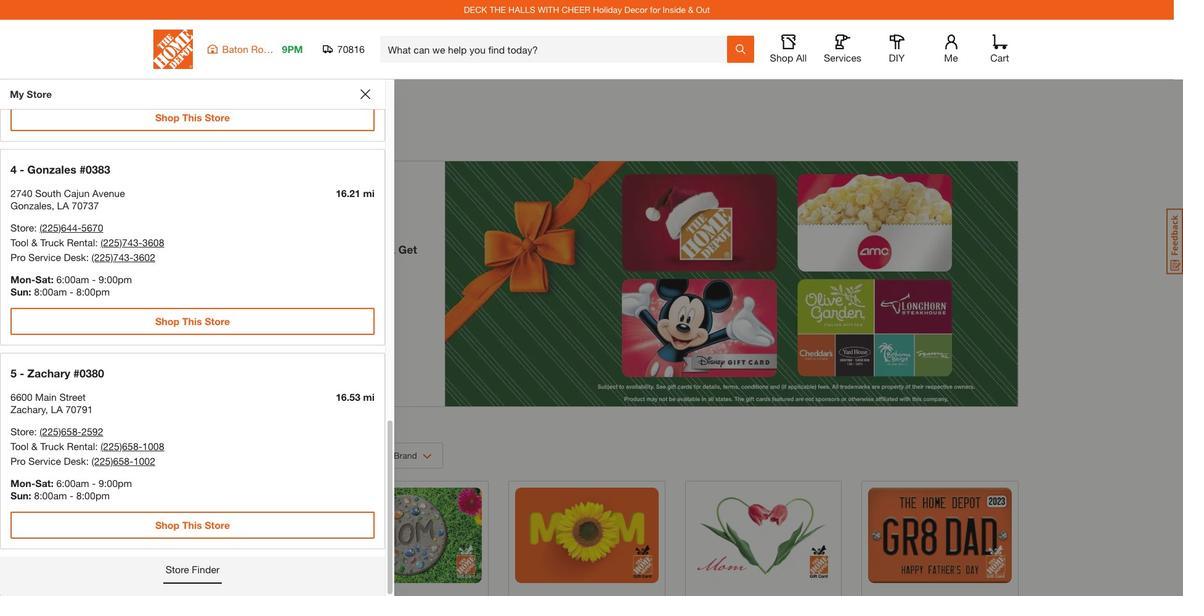 Task type: vqa. For each thing, say whether or not it's contained in the screenshot.


Task type: locate. For each thing, give the bounding box(es) containing it.
service inside store : (225)658-2592 tool & truck rental : (225)658-1008 pro service desk : (225)658-1002
[[28, 455, 61, 467]]

desk for gonzales
[[64, 251, 86, 263]]

tool down the 6600
[[10, 441, 29, 452]]

0 vertical spatial 8:00pm
[[76, 82, 110, 94]]

rental down (225)644-5670 link
[[67, 237, 95, 248]]

feedback link image
[[1167, 208, 1183, 275]]

shop inside button
[[770, 52, 794, 63]]

service
[[28, 251, 61, 263], [28, 455, 61, 467]]

store finder link
[[163, 557, 222, 584]]

1 horizontal spatial ,
[[52, 200, 54, 211]]

sat: down store : (225)658-2592 tool & truck rental : (225)658-1008 pro service desk : (225)658-1002
[[35, 477, 54, 489]]

1 vertical spatial 6:00am
[[56, 274, 89, 285]]

truck inside store : (225)658-2592 tool & truck rental : (225)658-1008 pro service desk : (225)658-1002
[[40, 441, 64, 452]]

mi for 0383
[[363, 187, 375, 199]]

& inside see your available funds, buy gift cards & get more done
[[388, 243, 395, 256]]

services
[[824, 52, 862, 63]]

2 mon- from the top
[[10, 274, 35, 285]]

2 vertical spatial sun:
[[10, 490, 31, 502]]

0 vertical spatial gift
[[157, 111, 212, 147]]

of
[[351, 171, 382, 206]]

8:00am right my
[[34, 82, 67, 94]]

2 vertical spatial shop this store
[[155, 519, 230, 531]]

with
[[538, 4, 559, 15]]

south
[[35, 187, 61, 199]]

2 vertical spatial 8:00pm
[[76, 490, 110, 502]]

shop
[[770, 52, 794, 63], [155, 112, 180, 123], [155, 316, 180, 327], [155, 519, 180, 531]]

1 sun: from the top
[[10, 82, 31, 94]]

&
[[688, 4, 694, 15], [31, 237, 38, 248], [388, 243, 395, 256], [31, 441, 38, 452]]

sun: for 5
[[10, 490, 31, 502]]

pro for 5
[[10, 455, 26, 467]]

get
[[398, 243, 417, 256]]

1 8:00am from the top
[[34, 82, 67, 94]]

1 vertical spatial pro
[[10, 455, 26, 467]]

0 vertical spatial 8:00am
[[34, 82, 67, 94]]

shop this store button for 5 - zachary # 0380
[[10, 512, 375, 539]]

0 vertical spatial shop this store
[[155, 112, 230, 123]]

store : (225)644-5670 tool & truck rental : (225)743-3608 pro service desk : (225)743-3602
[[10, 222, 164, 263]]

0 vertical spatial zachary
[[27, 367, 70, 380]]

2 this from the top
[[182, 316, 202, 327]]

mon-sat: 6:00am - 9:00pm sun: 8:00am - 8:00pm for zachary
[[10, 477, 132, 502]]

mi right 16.21
[[363, 187, 375, 199]]

my
[[10, 88, 24, 100]]

truck for gonzales
[[40, 237, 64, 248]]

0 vertical spatial #
[[80, 163, 86, 176]]

1 shop this store from the top
[[155, 112, 230, 123]]

0 vertical spatial mon-sat: 6:00am - 9:00pm sun: 8:00am - 8:00pm
[[10, 70, 132, 94]]

6:00am for gonzales
[[56, 274, 89, 285]]

# for 0383
[[80, 163, 86, 176]]

2 vertical spatial (225)658-
[[92, 455, 133, 467]]

1 vertical spatial 9:00pm
[[99, 274, 132, 285]]

5 - zachary # 0380
[[10, 367, 104, 380]]

(225)743-
[[101, 237, 142, 248], [92, 251, 133, 263]]

1 vertical spatial this
[[182, 316, 202, 327]]

1 vertical spatial sun:
[[10, 286, 31, 298]]

(225)658-2592 link
[[40, 426, 103, 437]]

4 - gonzales # 0383
[[10, 163, 110, 176]]

tool down 2740
[[10, 237, 29, 248]]

cajun
[[64, 187, 90, 199]]

1 rental from the top
[[67, 237, 95, 248]]

3 sun: from the top
[[10, 490, 31, 502]]

give the gift of doing
[[169, 171, 382, 236]]

2 rental from the top
[[67, 441, 95, 452]]

0380
[[80, 367, 104, 380]]

& inside store : (225)644-5670 tool & truck rental : (225)743-3608 pro service desk : (225)743-3602
[[31, 237, 38, 248]]

all
[[796, 52, 807, 63]]

0 vertical spatial sat:
[[35, 70, 54, 82]]

3 mon-sat: 6:00am - 9:00pm sun: 8:00am - 8:00pm from the top
[[10, 477, 132, 502]]

0 vertical spatial sun:
[[10, 82, 31, 94]]

finder
[[192, 564, 220, 575]]

truck inside store : (225)644-5670 tool & truck rental : (225)743-3608 pro service desk : (225)743-3602
[[40, 237, 64, 248]]

1 vertical spatial sat:
[[35, 274, 54, 285]]

pro inside store : (225)658-2592 tool & truck rental : (225)658-1008 pro service desk : (225)658-1002
[[10, 455, 26, 467]]

sat: for zachary
[[35, 477, 54, 489]]

,
[[52, 200, 54, 211], [45, 404, 48, 415]]

(225)743- up (225)743-3602 link
[[101, 237, 142, 248]]

3 sat: from the top
[[35, 477, 54, 489]]

1 horizontal spatial cards
[[353, 243, 385, 256]]

3602
[[133, 251, 155, 263]]

home depot mom stepping stone gift card image
[[339, 488, 482, 584]]

service inside store : (225)644-5670 tool & truck rental : (225)743-3608 pro service desk : (225)743-3602
[[28, 251, 61, 263]]

0 vertical spatial 6:00am
[[56, 70, 89, 82]]

2 vertical spatial sat:
[[35, 477, 54, 489]]

1 vertical spatial zachary
[[10, 404, 45, 415]]

#
[[80, 163, 86, 176], [73, 367, 80, 380]]

gift cards
[[157, 111, 304, 147]]

zachary
[[27, 367, 70, 380], [10, 404, 45, 415]]

(225)658- up (225)658-1002 link
[[101, 441, 142, 452]]

desk down "(225)658-2592" link
[[64, 455, 86, 467]]

(225)658- down (225)658-1008 link
[[92, 455, 133, 467]]

pro
[[10, 251, 26, 263], [10, 455, 26, 467]]

street
[[59, 391, 86, 403]]

2 vertical spatial this
[[182, 519, 202, 531]]

shop this store button
[[10, 104, 375, 131], [10, 308, 375, 335], [10, 512, 375, 539]]

2 service from the top
[[28, 455, 61, 467]]

tool inside store : (225)658-2592 tool & truck rental : (225)658-1008 pro service desk : (225)658-1002
[[10, 441, 29, 452]]

# up street at the left bottom
[[73, 367, 80, 380]]

1 vertical spatial truck
[[40, 441, 64, 452]]

1 service from the top
[[28, 251, 61, 263]]

store inside store : (225)658-2592 tool & truck rental : (225)658-1008 pro service desk : (225)658-1002
[[10, 426, 34, 437]]

1 vertical spatial la
[[51, 404, 63, 415]]

8:00am
[[34, 82, 67, 94], [34, 286, 67, 298], [34, 490, 67, 502]]

2 vertical spatial mon-
[[10, 477, 35, 489]]

mon-sat: 6:00am - 9:00pm sun: 8:00am - 8:00pm
[[10, 70, 132, 94], [10, 274, 132, 298], [10, 477, 132, 502]]

(225)743-3608 link
[[101, 237, 164, 248]]

desk
[[64, 251, 86, 263], [64, 455, 86, 467]]

:
[[34, 222, 37, 234], [95, 237, 98, 248], [86, 251, 89, 263], [34, 426, 37, 437], [95, 441, 98, 452], [86, 455, 89, 467]]

, down 'main'
[[45, 404, 48, 415]]

rental inside store : (225)644-5670 tool & truck rental : (225)743-3608 pro service desk : (225)743-3602
[[67, 237, 95, 248]]

holiday
[[593, 4, 622, 15]]

zachary up 'main'
[[27, 367, 70, 380]]

inside
[[663, 4, 686, 15]]

decor
[[624, 4, 648, 15]]

gonzales
[[27, 163, 76, 176], [10, 200, 52, 211]]

home depot orange plate dad egift image
[[868, 488, 1012, 584]]

2 truck from the top
[[40, 441, 64, 452]]

3 shop this store from the top
[[155, 519, 230, 531]]

this
[[182, 112, 202, 123], [182, 316, 202, 327], [182, 519, 202, 531]]

0 vertical spatial ,
[[52, 200, 54, 211]]

1 vertical spatial gift
[[288, 171, 343, 206]]

1 vertical spatial mi
[[363, 391, 375, 403]]

2 vertical spatial gift
[[331, 243, 350, 256]]

diy
[[889, 52, 905, 63]]

1 vertical spatial shop this store
[[155, 316, 230, 327]]

1 vertical spatial #
[[73, 367, 80, 380]]

0 vertical spatial tool
[[10, 237, 29, 248]]

(225)658-
[[40, 426, 81, 437], [101, 441, 142, 452], [92, 455, 133, 467]]

1 shop this store button from the top
[[10, 104, 375, 131]]

0 vertical spatial truck
[[40, 237, 64, 248]]

desk down (225)644-5670 link
[[64, 251, 86, 263]]

& down 2740
[[31, 237, 38, 248]]

rental inside store : (225)658-2592 tool & truck rental : (225)658-1008 pro service desk : (225)658-1002
[[67, 441, 95, 452]]

8:00am down store : (225)658-2592 tool & truck rental : (225)658-1008 pro service desk : (225)658-1002
[[34, 490, 67, 502]]

3 shop this store button from the top
[[10, 512, 375, 539]]

gonzales up south
[[27, 163, 76, 176]]

2 pro from the top
[[10, 455, 26, 467]]

rental
[[67, 237, 95, 248], [67, 441, 95, 452]]

1 mi from the top
[[363, 187, 375, 199]]

la down 'main'
[[51, 404, 63, 415]]

cards
[[220, 111, 304, 147], [353, 243, 385, 256]]

16.21 mi
[[336, 187, 375, 199]]

tool
[[10, 237, 29, 248], [10, 441, 29, 452]]

(225)658- down "70791"
[[40, 426, 81, 437]]

1 vertical spatial rental
[[67, 441, 95, 452]]

9:00pm for 5 - zachary # 0380
[[99, 477, 132, 489]]

2 shop this store button from the top
[[10, 308, 375, 335]]

3 8:00am from the top
[[34, 490, 67, 502]]

truck down (225)644-
[[40, 237, 64, 248]]

0 vertical spatial (225)658-
[[40, 426, 81, 437]]

1 vertical spatial desk
[[64, 455, 86, 467]]

tool for 5
[[10, 441, 29, 452]]

gift inside see your available funds, buy gift cards & get more done
[[331, 243, 350, 256]]

service down "(225)658-2592" link
[[28, 455, 61, 467]]

0 vertical spatial mi
[[363, 187, 375, 199]]

avenue
[[92, 187, 125, 199]]

2 desk from the top
[[64, 455, 86, 467]]

cheer
[[562, 4, 591, 15]]

2 mon-sat: 6:00am - 9:00pm sun: 8:00am - 8:00pm from the top
[[10, 274, 132, 298]]

1 vertical spatial mon-sat: 6:00am - 9:00pm sun: 8:00am - 8:00pm
[[10, 274, 132, 298]]

0 vertical spatial cards
[[220, 111, 304, 147]]

1 vertical spatial cards
[[353, 243, 385, 256]]

gift left of
[[288, 171, 343, 206]]

0 horizontal spatial ,
[[45, 404, 48, 415]]

gift right buy
[[331, 243, 350, 256]]

3 6:00am from the top
[[56, 477, 89, 489]]

8:00am for zachary
[[34, 490, 67, 502]]

1002
[[133, 455, 155, 467]]

1 tool from the top
[[10, 237, 29, 248]]

3 9:00pm from the top
[[99, 477, 132, 489]]

the
[[233, 171, 280, 206]]

2 vertical spatial 8:00am
[[34, 490, 67, 502]]

cards left get
[[353, 243, 385, 256]]

8:00pm
[[76, 82, 110, 94], [76, 286, 110, 298], [76, 490, 110, 502]]

& left get
[[388, 243, 395, 256]]

gift inside give the gift of doing
[[288, 171, 343, 206]]

shop this store for 0380
[[155, 519, 230, 531]]

3 mon- from the top
[[10, 477, 35, 489]]

shop for first shop this store 'button'
[[155, 112, 180, 123]]

home depot mom tulip heart egift image
[[692, 488, 835, 584]]

8:00am down store : (225)644-5670 tool & truck rental : (225)743-3608 pro service desk : (225)743-3602
[[34, 286, 67, 298]]

1 vertical spatial (225)658-
[[101, 441, 142, 452]]

desk inside store : (225)658-2592 tool & truck rental : (225)658-1008 pro service desk : (225)658-1002
[[64, 455, 86, 467]]

0 vertical spatial this
[[182, 112, 202, 123]]

1 vertical spatial tool
[[10, 441, 29, 452]]

2740 south cajun avenue gonzales , la 70737
[[10, 187, 125, 211]]

0 vertical spatial desk
[[64, 251, 86, 263]]

9:00pm
[[99, 70, 132, 82], [99, 274, 132, 285], [99, 477, 132, 489]]

zachary inside 6600 main street zachary , la 70791
[[10, 404, 45, 415]]

1 vertical spatial 8:00am
[[34, 286, 67, 298]]

2 8:00am from the top
[[34, 286, 67, 298]]

la down cajun
[[57, 200, 69, 211]]

funds,
[[269, 243, 305, 256]]

available
[[219, 243, 266, 256]]

2 mi from the top
[[363, 391, 375, 403]]

0 vertical spatial shop this store button
[[10, 104, 375, 131]]

0 vertical spatial 9:00pm
[[99, 70, 132, 82]]

0 vertical spatial pro
[[10, 251, 26, 263]]

1 vertical spatial ,
[[45, 404, 48, 415]]

drawer close image
[[361, 89, 370, 99]]

2 shop this store from the top
[[155, 316, 230, 327]]

desk inside store : (225)644-5670 tool & truck rental : (225)743-3608 pro service desk : (225)743-3602
[[64, 251, 86, 263]]

# up cajun
[[80, 163, 86, 176]]

store
[[27, 88, 52, 100], [205, 112, 230, 123], [10, 222, 34, 234], [205, 316, 230, 327], [10, 426, 34, 437], [205, 519, 230, 531], [166, 564, 189, 575]]

sat: up "my store"
[[35, 70, 54, 82]]

baton rouge 9pm
[[222, 43, 303, 55]]

& down 6600 main street zachary , la 70791
[[31, 441, 38, 452]]

pro inside store : (225)644-5670 tool & truck rental : (225)743-3608 pro service desk : (225)743-3602
[[10, 251, 26, 263]]

2 vertical spatial shop this store button
[[10, 512, 375, 539]]

, down south
[[52, 200, 54, 211]]

this for 4 - gonzales # 0383
[[182, 316, 202, 327]]

2 vertical spatial 6:00am
[[56, 477, 89, 489]]

0 vertical spatial la
[[57, 200, 69, 211]]

gonzales down 2740
[[10, 200, 52, 211]]

tool inside store : (225)644-5670 tool & truck rental : (225)743-3608 pro service desk : (225)743-3602
[[10, 237, 29, 248]]

shop for shop this store 'button' corresponding to 4 - gonzales # 0383
[[155, 316, 180, 327]]

1 vertical spatial mon-
[[10, 274, 35, 285]]

(225)743- down (225)743-3608 "link" in the top of the page
[[92, 251, 133, 263]]

8:00pm for 0380
[[76, 490, 110, 502]]

2 sat: from the top
[[35, 274, 54, 285]]

la
[[57, 200, 69, 211], [51, 404, 63, 415]]

done
[[199, 257, 227, 270]]

# for 0380
[[73, 367, 80, 380]]

1 mon- from the top
[[10, 70, 35, 82]]

2 8:00pm from the top
[[76, 286, 110, 298]]

shop this store for 0383
[[155, 316, 230, 327]]

0 vertical spatial rental
[[67, 237, 95, 248]]

2 sun: from the top
[[10, 286, 31, 298]]

gift up give
[[157, 111, 212, 147]]

1 vertical spatial gonzales
[[10, 200, 52, 211]]

2 vertical spatial mon-sat: 6:00am - 9:00pm sun: 8:00am - 8:00pm
[[10, 477, 132, 502]]

service down (225)644-
[[28, 251, 61, 263]]

cart link
[[986, 35, 1014, 64]]

2 vertical spatial 9:00pm
[[99, 477, 132, 489]]

3 8:00pm from the top
[[76, 490, 110, 502]]

2 6:00am from the top
[[56, 274, 89, 285]]

-
[[92, 70, 96, 82], [70, 82, 74, 94], [20, 163, 24, 176], [92, 274, 96, 285], [70, 286, 74, 298], [20, 367, 24, 380], [92, 477, 96, 489], [70, 490, 74, 502]]

2 9:00pm from the top
[[99, 274, 132, 285]]

1 pro from the top
[[10, 251, 26, 263]]

truck down "(225)658-2592" link
[[40, 441, 64, 452]]

shop for shop this store 'button' associated with 5 - zachary # 0380
[[155, 519, 180, 531]]

store inside store : (225)644-5670 tool & truck rental : (225)743-3608 pro service desk : (225)743-3602
[[10, 222, 34, 234]]

0 vertical spatial mon-
[[10, 70, 35, 82]]

mi right the 16.53
[[363, 391, 375, 403]]

cards up the
[[220, 111, 304, 147]]

sun: for 4
[[10, 286, 31, 298]]

2 tool from the top
[[10, 441, 29, 452]]

rouge
[[251, 43, 280, 55]]

gift
[[157, 111, 212, 147], [288, 171, 343, 206], [331, 243, 350, 256]]

sat: for gonzales
[[35, 274, 54, 285]]

mon-
[[10, 70, 35, 82], [10, 274, 35, 285], [10, 477, 35, 489]]

rental down "(225)658-2592" link
[[67, 441, 95, 452]]

0 vertical spatial service
[[28, 251, 61, 263]]

sun:
[[10, 82, 31, 94], [10, 286, 31, 298], [10, 490, 31, 502]]

3 this from the top
[[182, 519, 202, 531]]

doing
[[169, 200, 247, 236]]

1 desk from the top
[[64, 251, 86, 263]]

1 vertical spatial 8:00pm
[[76, 286, 110, 298]]

zachary down the 6600
[[10, 404, 45, 415]]

1 vertical spatial service
[[28, 455, 61, 467]]

1 vertical spatial shop this store button
[[10, 308, 375, 335]]

service for gonzales
[[28, 251, 61, 263]]

1 truck from the top
[[40, 237, 64, 248]]

sat: down (225)644-
[[35, 274, 54, 285]]



Task type: describe. For each thing, give the bounding box(es) containing it.
me button
[[932, 35, 971, 64]]

, inside 2740 south cajun avenue gonzales , la 70737
[[52, 200, 54, 211]]

0 vertical spatial (225)743-
[[101, 237, 142, 248]]

& inside store : (225)658-2592 tool & truck rental : (225)658-1008 pro service desk : (225)658-1002
[[31, 441, 38, 452]]

home depot football dad egift image
[[162, 488, 306, 584]]

9pm
[[282, 43, 303, 55]]

, inside 6600 main street zachary , la 70791
[[45, 404, 48, 415]]

image for give the gift of doing image
[[445, 161, 1018, 407]]

tool for 4
[[10, 237, 29, 248]]

1 this from the top
[[182, 112, 202, 123]]

see your available funds, buy gift cards & get more done
[[169, 243, 417, 270]]

3608
[[142, 237, 164, 248]]

5670
[[81, 222, 103, 234]]

1008
[[142, 441, 164, 452]]

1 9:00pm from the top
[[99, 70, 132, 82]]

for
[[650, 4, 660, 15]]

deck the halls with cheer holiday decor for inside & out
[[464, 4, 710, 15]]

70816 button
[[323, 43, 365, 55]]

1 6:00am from the top
[[56, 70, 89, 82]]

me
[[944, 52, 958, 63]]

baton
[[222, 43, 248, 55]]

store finder
[[166, 564, 220, 575]]

6600
[[10, 391, 32, 403]]

mi for 0380
[[363, 391, 375, 403]]

mon- for gonzales
[[10, 274, 35, 285]]

cards inside see your available funds, buy gift cards & get more done
[[353, 243, 385, 256]]

main
[[35, 391, 57, 403]]

gonzales inside 2740 south cajun avenue gonzales , la 70737
[[10, 200, 52, 211]]

truck for zachary
[[40, 441, 64, 452]]

1 8:00pm from the top
[[76, 82, 110, 94]]

more
[[169, 257, 196, 270]]

16.53
[[336, 391, 360, 403]]

1 mon-sat: 6:00am - 9:00pm sun: 8:00am - 8:00pm from the top
[[10, 70, 132, 94]]

70791
[[65, 404, 93, 415]]

6:00am for zachary
[[56, 477, 89, 489]]

(225)644-
[[40, 222, 81, 234]]

rental for 0383
[[67, 237, 95, 248]]

shop all
[[770, 52, 807, 63]]

halls
[[508, 4, 536, 15]]

2592
[[81, 426, 103, 437]]

cart
[[991, 52, 1009, 63]]

home depot mom sunflower gift card image
[[515, 488, 659, 584]]

deck
[[464, 4, 487, 15]]

mon-sat: 6:00am - 9:00pm sun: 8:00am - 8:00pm for gonzales
[[10, 274, 132, 298]]

shop all button
[[769, 35, 808, 64]]

your
[[192, 243, 216, 256]]

this for 5 - zachary # 0380
[[182, 519, 202, 531]]

16.21
[[336, 187, 360, 199]]

store : (225)658-2592 tool & truck rental : (225)658-1008 pro service desk : (225)658-1002
[[10, 426, 164, 467]]

1 sat: from the top
[[35, 70, 54, 82]]

0383
[[86, 163, 110, 176]]

9:00pm for 4 - gonzales # 0383
[[99, 274, 132, 285]]

give
[[169, 171, 225, 206]]

6600 main street zachary , la 70791
[[10, 391, 93, 415]]

5
[[10, 367, 17, 380]]

rental for 0380
[[67, 441, 95, 452]]

buy
[[308, 243, 328, 256]]

& left out
[[688, 4, 694, 15]]

0 horizontal spatial cards
[[220, 111, 304, 147]]

(225)644-5670 link
[[40, 222, 103, 234]]

desk for zachary
[[64, 455, 86, 467]]

4
[[10, 163, 17, 176]]

70737
[[72, 200, 99, 211]]

What can we help you find today? search field
[[388, 36, 726, 62]]

8:00am for gonzales
[[34, 286, 67, 298]]

(225)658-1002 link
[[92, 455, 155, 467]]

0 vertical spatial gonzales
[[27, 163, 76, 176]]

deck the halls with cheer holiday decor for inside & out link
[[464, 4, 710, 15]]

(225)658-1008 link
[[101, 441, 164, 452]]

1 vertical spatial (225)743-
[[92, 251, 133, 263]]

la inside 6600 main street zachary , la 70791
[[51, 404, 63, 415]]

the
[[490, 4, 506, 15]]

the home depot logo image
[[153, 30, 193, 69]]

see
[[169, 243, 189, 256]]

diy button
[[877, 35, 917, 64]]

la inside 2740 south cajun avenue gonzales , la 70737
[[57, 200, 69, 211]]

services button
[[823, 35, 863, 64]]

mon- for zachary
[[10, 477, 35, 489]]

out
[[696, 4, 710, 15]]

2740
[[10, 187, 32, 199]]

(225)743-3602 link
[[92, 251, 155, 263]]

16.53 mi
[[336, 391, 375, 403]]

70816
[[337, 43, 365, 55]]

service for zachary
[[28, 455, 61, 467]]

shop this store button for 4 - gonzales # 0383
[[10, 308, 375, 335]]

pro for 4
[[10, 251, 26, 263]]

my store
[[10, 88, 52, 100]]

8:00pm for 0383
[[76, 286, 110, 298]]



